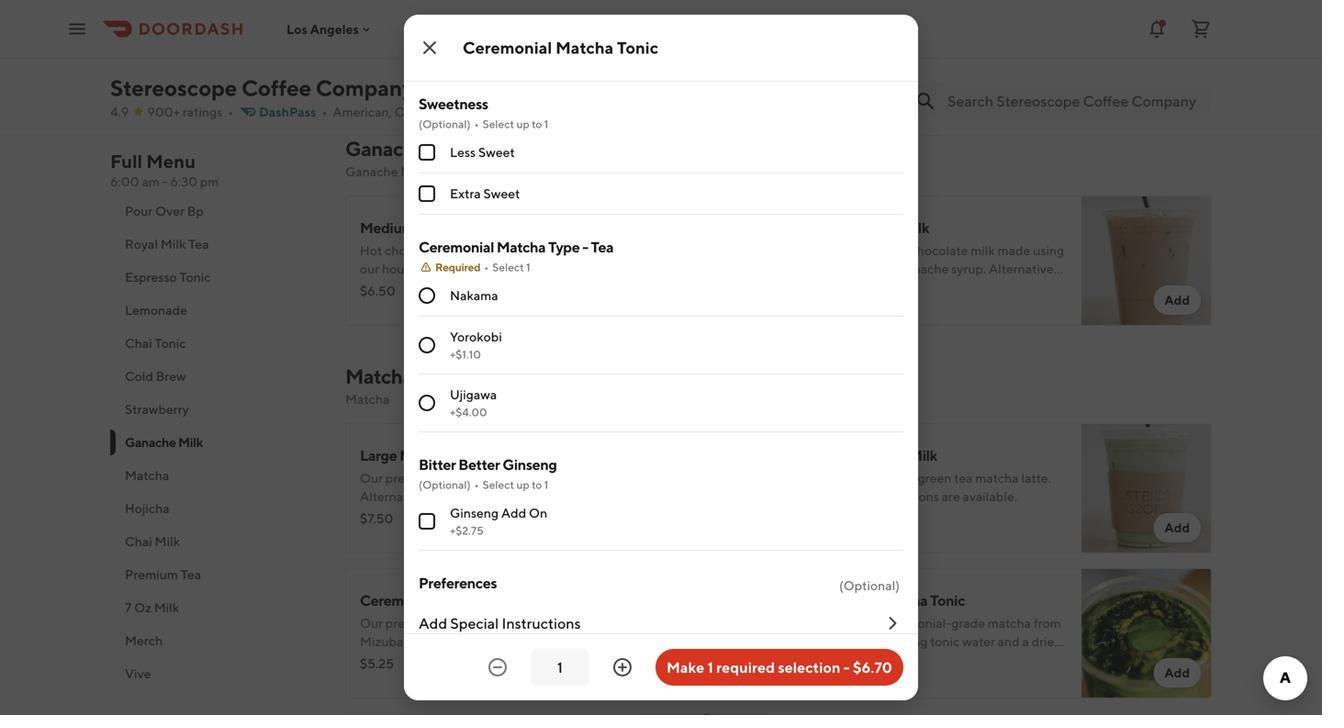 Task type: describe. For each thing, give the bounding box(es) containing it.
available. inside the 64 oz. strawberry milk. alternative milk options available. $45.10
[[406, 34, 461, 49]]

stereoscope coffee company
[[110, 75, 414, 101]]

matcha for ceremonial matcha tea our premium ceremonial-grade matcha from mizuba, topped off with water. $5.25
[[438, 592, 487, 609]]

chai milk
[[125, 534, 180, 549]]

ceremonial matcha tonic
[[463, 38, 659, 57]]

ceremonial matcha type - tea
[[419, 238, 614, 256]]

oz
[[134, 600, 151, 615]]

matcha for ceremonial matcha tonic
[[556, 38, 614, 57]]

decrease quantity by 1 image
[[487, 657, 509, 679]]

dairy. for medium
[[412, 298, 443, 313]]

house- for medium
[[382, 261, 423, 276]]

milk inside large ganache milk hot chocolate and chocolate milk made using our house-made ganache syrup. alternative milk options available, but the ganache syrup contains dairy.
[[902, 219, 930, 237]]

sweetness
[[419, 95, 488, 113]]

matcha for medium matcha milk our pre-sweetened green tea matcha latte. alternative milk options are available.
[[858, 447, 907, 464]]

water
[[963, 634, 996, 649]]

add inside button
[[419, 615, 448, 632]]

up inside sweetness (optional) • select up to 1
[[517, 118, 530, 130]]

using for large ganache milk
[[1034, 243, 1065, 258]]

premium
[[125, 567, 178, 582]]

(optional) inside sweetness (optional) • select up to 1
[[419, 118, 471, 130]]

ginseng add on +$2.75
[[450, 506, 548, 537]]

1 inside sweetness (optional) • select up to 1
[[544, 118, 549, 130]]

add button for ceremonial matcha tea
[[713, 659, 761, 688]]

menu
[[146, 151, 196, 172]]

alternative inside medium ganache milk hot chocolate and chocolate milk made using our house-made ganache syrup. alternative milk options available, but the ganache syrup contains dairy.
[[548, 261, 613, 276]]

premium for ceremonial matcha tea
[[386, 616, 438, 631]]

latte. for large matcha milk
[[581, 471, 611, 486]]

alternative inside large matcha milk our pre-sweetened green tea matcha latte. alternative milk options are available. $7.50
[[360, 489, 425, 504]]

ceremonial- for tonic
[[881, 616, 952, 631]]

add for medium matcha milk our pre-sweetened green tea matcha latte. alternative milk options are available.
[[1165, 520, 1190, 536]]

7 oz milk
[[125, 600, 179, 615]]

off
[[454, 634, 471, 649]]

mi
[[507, 104, 521, 119]]

Nakama radio
[[419, 288, 435, 304]]

matcha inside medium matcha milk our pre-sweetened green tea matcha latte. alternative milk options are available.
[[976, 471, 1019, 486]]

the for medium ganache milk
[[514, 280, 533, 295]]

milk inside 7 oz milk button
[[154, 600, 179, 615]]

alternative inside medium matcha milk our pre-sweetened green tea matcha latte. alternative milk options are available.
[[801, 489, 866, 504]]

large matcha milk our pre-sweetened green tea matcha latte. alternative milk options are available. $7.50
[[360, 447, 611, 526]]

but for medium ganache milk
[[491, 280, 511, 295]]

+$2.75
[[450, 524, 484, 537]]

ceremonial for ceremonial matcha type - tea
[[419, 238, 494, 256]]

lemonade button
[[110, 294, 323, 327]]

milk inside the 64 oz. strawberry milk. alternative milk options available. $45.10
[[560, 15, 584, 30]]

ceremonial matcha tonic image
[[1082, 569, 1212, 699]]

chai tonic
[[125, 336, 186, 351]]

add for 64 oz. strawberry milk. alternative milk options available. $45.10
[[724, 65, 750, 80]]

• select 1
[[484, 261, 531, 274]]

$6.70 inside button
[[853, 659, 893, 677]]

bitter better ginseng group
[[419, 455, 904, 551]]

2 vertical spatial (optional)
[[840, 578, 900, 593]]

• inside ceremonial matcha type - tea group
[[484, 261, 489, 274]]

grade for tea
[[511, 616, 545, 631]]

required
[[717, 659, 775, 677]]

ratings
[[183, 104, 223, 119]]

6:30
[[170, 174, 198, 189]]

extra
[[450, 186, 481, 201]]

medium matcha milk image
[[1082, 423, 1212, 554]]

ganache milk
[[125, 435, 203, 450]]

extra sweet
[[450, 186, 520, 201]]

royal milk tea button
[[110, 228, 323, 261]]

syrup. for large ganache milk
[[952, 261, 987, 276]]

64 oz. strawberry milk. alternative milk options available. $45.10
[[360, 15, 584, 71]]

ceremonial matcha tea our premium ceremonial-grade matcha from mizuba, topped off with water. $5.25
[[360, 592, 621, 671]]

over
[[155, 203, 185, 219]]

notification bell image
[[1146, 18, 1168, 40]]

espresso
[[125, 270, 177, 285]]

company
[[316, 75, 414, 101]]

syrup for large ganache milk
[[1029, 280, 1061, 295]]

make 1 required selection - $6.70 button
[[656, 649, 904, 686]]

options inside large ganache milk hot chocolate and chocolate milk made using our house-made ganache syrup. alternative milk options available, but the ganache syrup contains dairy.
[[828, 280, 872, 295]]

900+ ratings •
[[147, 104, 233, 119]]

tonic inside ceremonial matcha tonic our premium ceremonial-grade matcha from mizuba over sparkling tonic water and a dried pineapple slice.
[[931, 592, 965, 609]]

ganache milk ganache milk
[[345, 137, 468, 179]]

+$4.00
[[450, 406, 487, 419]]

matcha inside the ceremonial matcha tea our premium ceremonial-grade matcha from mizuba, topped off with water. $5.25
[[547, 616, 591, 631]]

ginseng inside bitter better ginseng (optional) • select up to 1
[[503, 456, 557, 474]]

type
[[548, 238, 580, 256]]

none checkbox inside bitter better ginseng group
[[419, 513, 435, 530]]

3 chocolate from the left
[[826, 243, 884, 258]]

open menu image
[[66, 18, 88, 40]]

add button for ceremonial matcha tonic
[[1154, 659, 1201, 688]]

add for ceremonial matcha tonic our premium ceremonial-grade matcha from mizuba over sparkling tonic water and a dried pineapple slice.
[[1165, 665, 1190, 681]]

espresso tonic
[[125, 270, 211, 285]]

matcha inside ceremonial matcha tonic our premium ceremonial-grade matcha from mizuba over sparkling tonic water and a dried pineapple slice.
[[988, 616, 1032, 631]]

• inside bitter better ginseng (optional) • select up to 1
[[475, 479, 479, 491]]

selection
[[778, 659, 841, 677]]

a
[[1023, 634, 1030, 649]]

matcha for ceremonial matcha type - tea
[[497, 238, 546, 256]]

milk inside large matcha milk our pre-sweetened green tea matcha latte. alternative milk options are available. $7.50
[[428, 489, 452, 504]]

hot for large
[[801, 243, 823, 258]]

$6.50
[[360, 283, 396, 299]]

64
[[360, 15, 376, 30]]

tonic
[[931, 634, 960, 649]]

milk inside chai milk button
[[155, 534, 180, 549]]

1 inside bitter better ginseng (optional) • select up to 1
[[544, 479, 549, 491]]

large matcha milk image
[[641, 423, 772, 554]]

select inside ceremonial matcha type - tea group
[[493, 261, 524, 274]]

are for large matcha milk
[[501, 489, 520, 504]]

strawberry button
[[110, 393, 323, 426]]

our for medium
[[360, 261, 380, 276]]

slice.
[[862, 653, 891, 668]]

sparkling
[[875, 634, 928, 649]]

topped
[[409, 634, 452, 649]]

los angeles
[[287, 21, 359, 37]]

over
[[847, 634, 873, 649]]

merch
[[125, 633, 163, 648]]

brew
[[156, 369, 186, 384]]

- inside group
[[583, 238, 588, 256]]

shop
[[438, 104, 468, 119]]

available. for large
[[522, 489, 577, 504]]

strawberry
[[125, 402, 189, 417]]

chai for chai milk
[[125, 534, 152, 549]]

sweetness group
[[419, 94, 904, 215]]

mizuba
[[801, 634, 844, 649]]

hot for medium
[[360, 243, 382, 258]]

milk inside medium matcha milk our pre-sweetened green tea matcha latte. alternative milk options are available.
[[869, 489, 893, 504]]

our for ceremonial matcha tea
[[360, 616, 383, 631]]

Item Search search field
[[948, 91, 1198, 111]]

milk inside medium matcha milk our pre-sweetened green tea matcha latte. alternative milk options are available.
[[910, 447, 938, 464]]

chai tonic button
[[110, 327, 323, 360]]

preferences
[[419, 575, 497, 592]]

from for ceremonial matcha tea
[[593, 616, 621, 631]]

syrup for medium ganache milk
[[588, 280, 620, 295]]

oz.
[[378, 15, 395, 30]]

less sweet
[[450, 145, 515, 160]]

options inside large matcha milk our pre-sweetened green tea matcha latte. alternative milk options are available. $7.50
[[455, 489, 499, 504]]

american,
[[333, 104, 392, 119]]

options inside medium ganache milk hot chocolate and chocolate milk made using our house-made ganache syrup. alternative milk options available, but the ganache syrup contains dairy.
[[387, 280, 431, 295]]

7 oz milk button
[[110, 592, 323, 625]]

vive button
[[110, 658, 323, 691]]

sweetness (optional) • select up to 1
[[419, 95, 549, 130]]

water.
[[501, 634, 536, 649]]

coffee for american,
[[395, 104, 435, 119]]

ganache inside large ganache milk hot chocolate and chocolate milk made using our house-made ganache syrup. alternative milk options available, but the ganache syrup contains dairy.
[[841, 219, 899, 237]]

less
[[450, 145, 476, 160]]

syrup. for medium ganache milk
[[511, 261, 546, 276]]

and for medium ganache milk
[[445, 243, 467, 258]]

0 items, open order cart image
[[1190, 18, 1212, 40]]

stereoscope
[[110, 75, 237, 101]]

yorokobi +$1.10
[[450, 329, 502, 361]]

dashpass
[[259, 104, 316, 119]]

add special instructions button
[[419, 599, 904, 648]]

large ganache milk hot chocolate and chocolate milk made using our house-made ganache syrup. alternative milk options available, but the ganache syrup contains dairy.
[[801, 219, 1065, 313]]



Task type: locate. For each thing, give the bounding box(es) containing it.
made
[[557, 243, 590, 258], [998, 243, 1031, 258], [423, 261, 456, 276], [864, 261, 897, 276]]

Extra Sweet checkbox
[[419, 186, 435, 202]]

tea
[[189, 237, 209, 252], [591, 238, 614, 256], [181, 567, 201, 582], [490, 592, 512, 609]]

available. inside medium matcha milk our pre-sweetened green tea matcha latte. alternative milk options are available.
[[963, 489, 1018, 504]]

tea inside the ceremonial matcha tea our premium ceremonial-grade matcha from mizuba, topped off with water. $5.25
[[490, 592, 512, 609]]

1 using from the left
[[593, 243, 624, 258]]

pre-
[[386, 471, 411, 486], [827, 471, 852, 486]]

full menu 6:00 am - 6:30 pm
[[110, 151, 219, 189]]

None checkbox
[[419, 513, 435, 530]]

0 horizontal spatial from
[[593, 616, 621, 631]]

ceremonial for ceremonial matcha tonic our premium ceremonial-grade matcha from mizuba over sparkling tonic water and a dried pineapple slice.
[[801, 592, 876, 609]]

yorokobi
[[450, 329, 502, 344]]

contains for large
[[801, 298, 850, 313]]

2 pre- from the left
[[827, 471, 852, 486]]

1 vertical spatial ginseng
[[450, 506, 499, 521]]

tea right type
[[591, 238, 614, 256]]

large for large ganache milk
[[801, 219, 838, 237]]

chai up cold
[[125, 336, 152, 351]]

green inside large matcha milk our pre-sweetened green tea matcha latte. alternative milk options are available. $7.50
[[477, 471, 511, 486]]

are
[[501, 489, 520, 504], [942, 489, 960, 504]]

1 right make
[[708, 659, 714, 677]]

tea inside premium tea button
[[181, 567, 201, 582]]

0 horizontal spatial ceremonial-
[[441, 616, 511, 631]]

tea inside ceremonial matcha type - tea group
[[591, 238, 614, 256]]

2 grade from the left
[[952, 616, 986, 631]]

hojicha button
[[110, 492, 323, 525]]

ginseng up on
[[503, 456, 557, 474]]

2 contains from the left
[[801, 298, 850, 313]]

chai for chai tonic
[[125, 336, 152, 351]]

are inside large matcha milk our pre-sweetened green tea matcha latte. alternative milk options are available. $7.50
[[501, 489, 520, 504]]

sweetened for medium
[[852, 471, 916, 486]]

our for large
[[801, 261, 820, 276]]

am
[[142, 174, 160, 189]]

$6.70 down mizuba
[[801, 656, 835, 671]]

1 horizontal spatial but
[[932, 280, 952, 295]]

1 are from the left
[[501, 489, 520, 504]]

with
[[473, 634, 499, 649]]

our for medium matcha milk
[[801, 471, 824, 486]]

$7.50
[[360, 511, 394, 526]]

2 but from the left
[[932, 280, 952, 295]]

merch button
[[110, 625, 323, 658]]

- for make
[[844, 659, 850, 677]]

from inside the ceremonial matcha tea our premium ceremonial-grade matcha from mizuba, topped off with water. $5.25
[[593, 616, 621, 631]]

select inside bitter better ginseng (optional) • select up to 1
[[483, 479, 514, 491]]

sweetened inside large matcha milk our pre-sweetened green tea matcha latte. alternative milk options are available. $7.50
[[411, 471, 475, 486]]

premium tea button
[[110, 558, 323, 592]]

our for large matcha milk
[[360, 471, 383, 486]]

2 horizontal spatial and
[[998, 634, 1020, 649]]

+$1.10
[[450, 348, 481, 361]]

bp
[[187, 203, 204, 219]]

1 horizontal spatial green
[[918, 471, 952, 486]]

pm
[[200, 174, 219, 189]]

alternative inside large ganache milk hot chocolate and chocolate milk made using our house-made ganache syrup. alternative milk options available, but the ganache syrup contains dairy.
[[989, 261, 1054, 276]]

ganache
[[458, 261, 508, 276], [899, 261, 949, 276], [536, 280, 586, 295], [977, 280, 1027, 295]]

options
[[360, 34, 404, 49], [387, 280, 431, 295], [828, 280, 872, 295], [455, 489, 499, 504], [896, 489, 939, 504]]

1 horizontal spatial tea
[[955, 471, 973, 486]]

better
[[459, 456, 500, 474]]

ceremonial matcha tea image
[[641, 569, 772, 699]]

the for large ganache milk
[[955, 280, 974, 295]]

2 latte. from the left
[[1022, 471, 1052, 486]]

1 horizontal spatial from
[[1034, 616, 1062, 631]]

(optional) down "sweetness"
[[419, 118, 471, 130]]

large inside large ganache milk hot chocolate and chocolate milk made using our house-made ganache syrup. alternative milk options available, but the ganache syrup contains dairy.
[[801, 219, 838, 237]]

0 horizontal spatial using
[[593, 243, 624, 258]]

1 grade from the left
[[511, 616, 545, 631]]

1 hot from the left
[[360, 243, 382, 258]]

2 dairy. from the left
[[853, 298, 884, 313]]

1 ceremonial- from the left
[[441, 616, 511, 631]]

900+
[[147, 104, 180, 119]]

ganache
[[345, 137, 426, 161], [345, 164, 398, 179], [417, 219, 475, 237], [841, 219, 899, 237], [125, 435, 176, 450]]

sweetened inside medium matcha milk our pre-sweetened green tea matcha latte. alternative milk options are available.
[[852, 471, 916, 486]]

matcha matcha
[[345, 365, 413, 407]]

on
[[529, 506, 548, 521]]

0 vertical spatial -
[[162, 174, 168, 189]]

2 the from the left
[[955, 280, 974, 295]]

medium ganache milk image
[[641, 196, 772, 326]]

1.6
[[488, 104, 504, 119]]

1 horizontal spatial using
[[1034, 243, 1065, 258]]

premium inside the ceremonial matcha tea our premium ceremonial-grade matcha from mizuba, topped off with water. $5.25
[[386, 616, 438, 631]]

matcha inside ceremonial matcha tonic our premium ceremonial-grade matcha from mizuba over sparkling tonic water and a dried pineapple slice.
[[879, 592, 928, 609]]

coffee up dashpass
[[242, 75, 312, 101]]

tea inside large matcha milk our pre-sweetened green tea matcha latte. alternative milk options are available. $7.50
[[514, 471, 532, 486]]

ceremonial-
[[441, 616, 511, 631], [881, 616, 952, 631]]

but inside medium ganache milk hot chocolate and chocolate milk made using our house-made ganache syrup. alternative milk options available, but the ganache syrup contains dairy.
[[491, 280, 511, 295]]

pineapple
[[801, 653, 859, 668]]

milk inside royal milk tea button
[[161, 237, 186, 252]]

matcha for ceremonial matcha tonic our premium ceremonial-grade matcha from mizuba over sparkling tonic water and a dried pineapple slice.
[[879, 592, 928, 609]]

coffee
[[242, 75, 312, 101], [395, 104, 435, 119]]

tea inside medium matcha milk our pre-sweetened green tea matcha latte. alternative milk options are available.
[[955, 471, 973, 486]]

our inside the ceremonial matcha tea our premium ceremonial-grade matcha from mizuba, topped off with water. $5.25
[[360, 616, 383, 631]]

the inside large ganache milk hot chocolate and chocolate milk made using our house-made ganache syrup. alternative milk options available, but the ganache syrup contains dairy.
[[955, 280, 974, 295]]

Less Sweet checkbox
[[419, 144, 435, 161]]

available, inside large ganache milk hot chocolate and chocolate milk made using our house-made ganache syrup. alternative milk options available, but the ganache syrup contains dairy.
[[874, 280, 929, 295]]

1 vertical spatial sweet
[[484, 186, 520, 201]]

1 available, from the left
[[433, 280, 488, 295]]

matcha inside matcha button
[[125, 468, 169, 483]]

milk inside large matcha milk our pre-sweetened green tea matcha latte. alternative milk options are available. $7.50
[[451, 447, 480, 464]]

2 vertical spatial -
[[844, 659, 850, 677]]

matcha inside large matcha milk our pre-sweetened green tea matcha latte. alternative milk options are available. $7.50
[[535, 471, 578, 486]]

0 vertical spatial chai
[[125, 336, 152, 351]]

our for ceremonial matcha tonic
[[801, 616, 824, 631]]

0 horizontal spatial dairy.
[[412, 298, 443, 313]]

pour over bp button
[[110, 195, 323, 228]]

0 horizontal spatial pre-
[[386, 471, 411, 486]]

2 to from the top
[[532, 479, 542, 491]]

premium inside ceremonial matcha tonic our premium ceremonial-grade matcha from mizuba over sparkling tonic water and a dried pineapple slice.
[[827, 616, 879, 631]]

1 syrup from the left
[[588, 280, 620, 295]]

2 chocolate from the left
[[470, 243, 528, 258]]

select down better
[[483, 479, 514, 491]]

options inside the 64 oz. strawberry milk. alternative milk options available. $45.10
[[360, 34, 404, 49]]

premium for ceremonial matcha tonic
[[827, 616, 879, 631]]

full
[[110, 151, 142, 172]]

select inside sweetness (optional) • select up to 1
[[483, 118, 514, 130]]

0 horizontal spatial ginseng
[[450, 506, 499, 521]]

ceremonial matcha tonic our premium ceremonial-grade matcha from mizuba over sparkling tonic water and a dried pineapple slice.
[[801, 592, 1063, 668]]

milk inside medium ganache milk hot chocolate and chocolate milk made using our house-made ganache syrup. alternative milk options available, but the ganache syrup contains dairy.
[[478, 219, 506, 237]]

1 our from the left
[[360, 261, 380, 276]]

chai down hojicha
[[125, 534, 152, 549]]

1 vertical spatial (optional)
[[419, 479, 471, 491]]

dairy. inside medium ganache milk hot chocolate and chocolate milk made using our house-made ganache syrup. alternative milk options available, but the ganache syrup contains dairy.
[[412, 298, 443, 313]]

ceremonial- inside ceremonial matcha tonic our premium ceremonial-grade matcha from mizuba over sparkling tonic water and a dried pineapple slice.
[[881, 616, 952, 631]]

0 vertical spatial coffee
[[242, 75, 312, 101]]

add button
[[713, 58, 761, 87], [1154, 286, 1201, 315], [1154, 513, 1201, 543], [713, 659, 761, 688], [1154, 659, 1201, 688]]

1 latte. from the left
[[581, 471, 611, 486]]

half gallon matcha latte image
[[641, 714, 772, 716]]

- for full
[[162, 174, 168, 189]]

0 horizontal spatial are
[[501, 489, 520, 504]]

1 horizontal spatial sweetened
[[852, 471, 916, 486]]

matcha inside medium matcha milk our pre-sweetened green tea matcha latte. alternative milk options are available.
[[858, 447, 907, 464]]

to up on
[[532, 479, 542, 491]]

2 are from the left
[[942, 489, 960, 504]]

0 vertical spatial to
[[532, 118, 542, 130]]

and inside large ganache milk hot chocolate and chocolate milk made using our house-made ganache syrup. alternative milk options available, but the ganache syrup contains dairy.
[[886, 243, 908, 258]]

large inside large matcha milk our pre-sweetened green tea matcha latte. alternative milk options are available. $7.50
[[360, 447, 397, 464]]

0 horizontal spatial premium
[[386, 616, 438, 631]]

0 horizontal spatial latte.
[[581, 471, 611, 486]]

medium matcha milk our pre-sweetened green tea matcha latte. alternative milk options are available.
[[801, 447, 1052, 504]]

1 horizontal spatial ceremonial-
[[881, 616, 952, 631]]

tea up add special instructions in the left of the page
[[490, 592, 512, 609]]

sweet right less
[[479, 145, 515, 160]]

royal milk tea
[[125, 237, 209, 252]]

select up less sweet
[[483, 118, 514, 130]]

dairy. for large
[[853, 298, 884, 313]]

1 vertical spatial large
[[360, 447, 397, 464]]

1 pre- from the left
[[386, 471, 411, 486]]

2 ceremonial- from the left
[[881, 616, 952, 631]]

1 premium from the left
[[386, 616, 438, 631]]

house- inside medium ganache milk hot chocolate and chocolate milk made using our house-made ganache syrup. alternative milk options available, but the ganache syrup contains dairy.
[[382, 261, 423, 276]]

4.9
[[110, 104, 129, 119]]

medium
[[360, 219, 414, 237], [801, 447, 855, 464]]

ceremonial up mizuba
[[801, 592, 876, 609]]

add button for medium matcha milk
[[1154, 513, 1201, 543]]

add special instructions
[[419, 615, 581, 632]]

our inside large ganache milk hot chocolate and chocolate milk made using our house-made ganache syrup. alternative milk options available, but the ganache syrup contains dairy.
[[801, 261, 820, 276]]

0 vertical spatial ginseng
[[503, 456, 557, 474]]

cold brew
[[125, 369, 186, 384]]

to
[[532, 118, 542, 130], [532, 479, 542, 491]]

the inside medium ganache milk hot chocolate and chocolate milk made using our house-made ganache syrup. alternative milk options available, but the ganache syrup contains dairy.
[[514, 280, 533, 295]]

and inside ceremonial matcha tonic our premium ceremonial-grade matcha from mizuba over sparkling tonic water and a dried pineapple slice.
[[998, 634, 1020, 649]]

ceremonial
[[463, 38, 552, 57], [419, 238, 494, 256], [360, 592, 435, 609], [801, 592, 876, 609]]

2 from from the left
[[1034, 616, 1062, 631]]

from for ceremonial matcha tonic
[[1034, 616, 1062, 631]]

2 syrup. from the left
[[952, 261, 987, 276]]

2 syrup from the left
[[1029, 280, 1061, 295]]

0 horizontal spatial sweetened
[[411, 471, 475, 486]]

0 horizontal spatial and
[[445, 243, 467, 258]]

0 horizontal spatial available.
[[406, 34, 461, 49]]

pre- for medium
[[827, 471, 852, 486]]

1 horizontal spatial dairy.
[[853, 298, 884, 313]]

1 horizontal spatial grade
[[952, 616, 986, 631]]

(optional) up over
[[840, 578, 900, 593]]

ceremonial up mizuba,
[[360, 592, 435, 609]]

2 premium from the left
[[827, 616, 879, 631]]

0 horizontal spatial syrup.
[[511, 261, 546, 276]]

0 vertical spatial medium
[[360, 219, 414, 237]]

1 inside button
[[708, 659, 714, 677]]

1 right mi
[[544, 118, 549, 130]]

- right am in the left top of the page
[[162, 174, 168, 189]]

up up on
[[517, 479, 530, 491]]

grade up water
[[952, 616, 986, 631]]

0 vertical spatial (optional)
[[419, 118, 471, 130]]

american, coffee shop • 1.6 mi
[[333, 104, 521, 119]]

1 vertical spatial chai
[[125, 534, 152, 549]]

sweet for extra sweet
[[484, 186, 520, 201]]

- inside "full menu 6:00 am - 6:30 pm"
[[162, 174, 168, 189]]

pre- inside large matcha milk our pre-sweetened green tea matcha latte. alternative milk options are available. $7.50
[[386, 471, 411, 486]]

1 horizontal spatial medium
[[801, 447, 855, 464]]

- down over
[[844, 659, 850, 677]]

0 horizontal spatial coffee
[[242, 75, 312, 101]]

grade inside ceremonial matcha tonic our premium ceremonial-grade matcha from mizuba over sparkling tonic water and a dried pineapple slice.
[[952, 616, 986, 631]]

are for medium matcha milk
[[942, 489, 960, 504]]

green inside medium matcha milk our pre-sweetened green tea matcha latte. alternative milk options are available.
[[918, 471, 952, 486]]

to inside bitter better ginseng (optional) • select up to 1
[[532, 479, 542, 491]]

and for large ganache milk
[[886, 243, 908, 258]]

ceremonial for ceremonial matcha tea our premium ceremonial-grade matcha from mizuba, topped off with water. $5.25
[[360, 592, 435, 609]]

ujigawa
[[450, 387, 497, 402]]

bitter better ginseng (optional) • select up to 1
[[419, 456, 557, 491]]

1 horizontal spatial our
[[801, 261, 820, 276]]

chocolate
[[385, 243, 443, 258], [470, 243, 528, 258], [826, 243, 884, 258], [911, 243, 969, 258]]

0 vertical spatial up
[[517, 118, 530, 130]]

2 using from the left
[[1034, 243, 1065, 258]]

add for ceremonial matcha tea our premium ceremonial-grade matcha from mizuba, topped off with water. $5.25
[[724, 665, 750, 681]]

using inside large ganache milk hot chocolate and chocolate milk made using our house-made ganache syrup. alternative milk options available, but the ganache syrup contains dairy.
[[1034, 243, 1065, 258]]

1 horizontal spatial the
[[955, 280, 974, 295]]

coffee for stereoscope
[[242, 75, 312, 101]]

our
[[360, 471, 383, 486], [801, 471, 824, 486], [360, 616, 383, 631], [801, 616, 824, 631]]

milk
[[560, 15, 584, 30], [530, 243, 555, 258], [971, 243, 996, 258], [360, 280, 385, 295], [801, 280, 825, 295], [428, 489, 452, 504], [869, 489, 893, 504]]

1 from from the left
[[593, 616, 621, 631]]

up right "1.6"
[[517, 118, 530, 130]]

0 horizontal spatial $6.70
[[801, 656, 835, 671]]

ceremonial up required
[[419, 238, 494, 256]]

1 horizontal spatial -
[[583, 238, 588, 256]]

green for large matcha milk
[[477, 471, 511, 486]]

from inside ceremonial matcha tonic our premium ceremonial-grade matcha from mizuba over sparkling tonic water and a dried pineapple slice.
[[1034, 616, 1062, 631]]

1 horizontal spatial premium
[[827, 616, 879, 631]]

2 our from the left
[[801, 261, 820, 276]]

from
[[593, 616, 621, 631], [1034, 616, 1062, 631]]

alternative
[[492, 15, 557, 30], [548, 261, 613, 276], [989, 261, 1054, 276], [360, 489, 425, 504], [801, 489, 866, 504]]

matcha for matcha matcha
[[345, 392, 390, 407]]

ceremonial down milk.
[[463, 38, 552, 57]]

latte. for medium matcha milk
[[1022, 471, 1052, 486]]

our
[[360, 261, 380, 276], [801, 261, 820, 276]]

1 down ceremonial matcha type - tea
[[526, 261, 531, 274]]

available, for medium ganache milk
[[433, 280, 488, 295]]

1 horizontal spatial and
[[886, 243, 908, 258]]

2 chai from the top
[[125, 534, 152, 549]]

strawberry
[[397, 15, 460, 30]]

dried
[[1032, 634, 1063, 649]]

1 horizontal spatial pre-
[[827, 471, 852, 486]]

1 horizontal spatial available,
[[874, 280, 929, 295]]

to right mi
[[532, 118, 542, 130]]

$5.25
[[360, 656, 394, 671]]

house- for large
[[823, 261, 864, 276]]

ujigawa +$4.00
[[450, 387, 497, 419]]

contains for medium
[[360, 298, 410, 313]]

0 vertical spatial sweet
[[479, 145, 515, 160]]

available, for large ganache milk
[[874, 280, 929, 295]]

0 horizontal spatial available,
[[433, 280, 488, 295]]

coffee left shop
[[395, 104, 435, 119]]

add button for large ganache milk
[[1154, 286, 1201, 315]]

tea inside royal milk tea button
[[189, 237, 209, 252]]

0 horizontal spatial grade
[[511, 616, 545, 631]]

using for medium ganache milk
[[593, 243, 624, 258]]

ceremonial matcha type - tea group
[[419, 237, 904, 433]]

1 vertical spatial -
[[583, 238, 588, 256]]

syrup inside large ganache milk hot chocolate and chocolate milk made using our house-made ganache syrup. alternative milk options available, but the ganache syrup contains dairy.
[[1029, 280, 1061, 295]]

nakama
[[450, 288, 498, 303]]

2 horizontal spatial -
[[844, 659, 850, 677]]

Current quantity is 1 number field
[[542, 658, 579, 678]]

2 horizontal spatial available.
[[963, 489, 1018, 504]]

ceremonial- up sparkling
[[881, 616, 952, 631]]

premium
[[386, 616, 438, 631], [827, 616, 879, 631]]

alternative inside the 64 oz. strawberry milk. alternative milk options available. $45.10
[[492, 15, 557, 30]]

1 horizontal spatial hot
[[801, 243, 823, 258]]

pre- inside medium matcha milk our pre-sweetened green tea matcha latte. alternative milk options are available.
[[827, 471, 852, 486]]

tonic
[[617, 38, 659, 57], [180, 270, 211, 285], [155, 336, 186, 351], [931, 592, 965, 609]]

available.
[[406, 34, 461, 49], [522, 489, 577, 504], [963, 489, 1018, 504]]

None radio
[[419, 337, 435, 354], [419, 395, 435, 412], [419, 337, 435, 354], [419, 395, 435, 412]]

milk
[[429, 137, 468, 161], [401, 164, 426, 179], [478, 219, 506, 237], [902, 219, 930, 237], [161, 237, 186, 252], [178, 435, 203, 450], [451, 447, 480, 464], [910, 447, 938, 464], [155, 534, 180, 549], [154, 600, 179, 615]]

0 horizontal spatial medium
[[360, 219, 414, 237]]

cold
[[125, 369, 153, 384]]

2 hot from the left
[[801, 243, 823, 258]]

premium up topped
[[386, 616, 438, 631]]

0 horizontal spatial contains
[[360, 298, 410, 313]]

tea right premium
[[181, 567, 201, 582]]

0 vertical spatial select
[[483, 118, 514, 130]]

tea for large matcha milk
[[514, 471, 532, 486]]

sweetened for large
[[411, 471, 475, 486]]

large for large matcha milk
[[360, 447, 397, 464]]

pre- for large
[[386, 471, 411, 486]]

1 syrup. from the left
[[511, 261, 546, 276]]

medium for medium matcha milk
[[801, 447, 855, 464]]

- right type
[[583, 238, 588, 256]]

0 vertical spatial large
[[801, 219, 838, 237]]

1 sweetened from the left
[[411, 471, 475, 486]]

0 horizontal spatial our
[[360, 261, 380, 276]]

syrup. inside medium ganache milk hot chocolate and chocolate milk made using our house-made ganache syrup. alternative milk options available, but the ganache syrup contains dairy.
[[511, 261, 546, 276]]

house- inside large ganache milk hot chocolate and chocolate milk made using our house-made ganache syrup. alternative milk options available, but the ganache syrup contains dairy.
[[823, 261, 864, 276]]

1 up on
[[544, 479, 549, 491]]

ceremonial for ceremonial matcha tonic
[[463, 38, 552, 57]]

1 vertical spatial coffee
[[395, 104, 435, 119]]

4 chocolate from the left
[[911, 243, 969, 258]]

1 chocolate from the left
[[385, 243, 443, 258]]

sweet for less sweet
[[479, 145, 515, 160]]

half gallon strawberry milk image
[[641, 0, 772, 98]]

available. for medium
[[963, 489, 1018, 504]]

ganache inside medium ganache milk hot chocolate and chocolate milk made using our house-made ganache syrup. alternative milk options available, but the ganache syrup contains dairy.
[[417, 219, 475, 237]]

1 but from the left
[[491, 280, 511, 295]]

-
[[162, 174, 168, 189], [583, 238, 588, 256], [844, 659, 850, 677]]

tea down the bp
[[189, 237, 209, 252]]

0 horizontal spatial syrup
[[588, 280, 620, 295]]

select down ceremonial matcha type - tea
[[493, 261, 524, 274]]

syrup
[[588, 280, 620, 295], [1029, 280, 1061, 295]]

medium for medium ganache milk
[[360, 219, 414, 237]]

1 vertical spatial medium
[[801, 447, 855, 464]]

available. inside large matcha milk our pre-sweetened green tea matcha latte. alternative milk options are available. $7.50
[[522, 489, 577, 504]]

but for large ganache milk
[[932, 280, 952, 295]]

from up increase quantity by 1 icon
[[593, 616, 621, 631]]

grade up water.
[[511, 616, 545, 631]]

1 tea from the left
[[514, 471, 532, 486]]

tea for medium matcha milk
[[955, 471, 973, 486]]

grade for tonic
[[952, 616, 986, 631]]

2 available, from the left
[[874, 280, 929, 295]]

our inside ceremonial matcha tonic our premium ceremonial-grade matcha from mizuba over sparkling tonic water and a dried pineapple slice.
[[801, 616, 824, 631]]

1 vertical spatial to
[[532, 479, 542, 491]]

contains inside medium ganache milk hot chocolate and chocolate milk made using our house-made ganache syrup. alternative milk options available, but the ganache syrup contains dairy.
[[360, 298, 410, 313]]

sweet right extra
[[484, 186, 520, 201]]

0 horizontal spatial -
[[162, 174, 168, 189]]

1 green from the left
[[477, 471, 511, 486]]

special
[[450, 615, 499, 632]]

2 green from the left
[[918, 471, 952, 486]]

premium up over
[[827, 616, 879, 631]]

0 horizontal spatial but
[[491, 280, 511, 295]]

required
[[435, 261, 481, 274]]

options inside medium matcha milk our pre-sweetened green tea matcha latte. alternative milk options are available.
[[896, 489, 939, 504]]

contains inside large ganache milk hot chocolate and chocolate milk made using our house-made ganache syrup. alternative milk options available, but the ganache syrup contains dairy.
[[801, 298, 850, 313]]

syrup. inside large ganache milk hot chocolate and chocolate milk made using our house-made ganache syrup. alternative milk options available, but the ganache syrup contains dairy.
[[952, 261, 987, 276]]

matcha button
[[110, 459, 323, 492]]

1 vertical spatial up
[[517, 479, 530, 491]]

2 house- from the left
[[823, 261, 864, 276]]

ceremonial inside group
[[419, 238, 494, 256]]

1 horizontal spatial contains
[[801, 298, 850, 313]]

1 horizontal spatial large
[[801, 219, 838, 237]]

1 horizontal spatial syrup.
[[952, 261, 987, 276]]

• inside sweetness (optional) • select up to 1
[[475, 118, 479, 130]]

bitter
[[419, 456, 456, 474]]

add for large ganache milk hot chocolate and chocolate milk made using our house-made ganache syrup. alternative milk options available, but the ganache syrup contains dairy.
[[1165, 293, 1190, 308]]

1 to from the top
[[532, 118, 542, 130]]

green for medium matcha milk
[[918, 471, 952, 486]]

ginseng inside ginseng add on +$2.75
[[450, 506, 499, 521]]

0 horizontal spatial green
[[477, 471, 511, 486]]

2 vertical spatial select
[[483, 479, 514, 491]]

0 horizontal spatial large
[[360, 447, 397, 464]]

dairy. inside large ganache milk hot chocolate and chocolate milk made using our house-made ganache syrup. alternative milk options available, but the ganache syrup contains dairy.
[[853, 298, 884, 313]]

are inside medium matcha milk our pre-sweetened green tea matcha latte. alternative milk options are available.
[[942, 489, 960, 504]]

from up the dried
[[1034, 616, 1062, 631]]

close ceremonial matcha tonic image
[[419, 37, 441, 59]]

0 horizontal spatial hot
[[360, 243, 382, 258]]

2 up from the top
[[517, 479, 530, 491]]

(optional)
[[419, 118, 471, 130], [419, 479, 471, 491], [840, 578, 900, 593]]

1 horizontal spatial syrup
[[1029, 280, 1061, 295]]

1 horizontal spatial $6.70
[[853, 659, 893, 677]]

$45.10
[[360, 56, 401, 71]]

0 horizontal spatial tea
[[514, 471, 532, 486]]

medium inside medium ganache milk hot chocolate and chocolate milk made using our house-made ganache syrup. alternative milk options available, but the ganache syrup contains dairy.
[[360, 219, 414, 237]]

los angeles button
[[287, 21, 374, 37]]

(optional) inside bitter better ginseng (optional) • select up to 1
[[419, 479, 471, 491]]

1 horizontal spatial coffee
[[395, 104, 435, 119]]

1 horizontal spatial house-
[[823, 261, 864, 276]]

espresso tonic button
[[110, 261, 323, 294]]

1 horizontal spatial available.
[[522, 489, 577, 504]]

1 contains from the left
[[360, 298, 410, 313]]

and inside medium ganache milk hot chocolate and chocolate milk made using our house-made ganache syrup. alternative milk options available, but the ganache syrup contains dairy.
[[445, 243, 467, 258]]

1 the from the left
[[514, 280, 533, 295]]

ceremonial- inside the ceremonial matcha tea our premium ceremonial-grade matcha from mizuba, topped off with water. $5.25
[[441, 616, 511, 631]]

add inside ginseng add on +$2.75
[[501, 506, 527, 521]]

ginseng up +$2.75
[[450, 506, 499, 521]]

to inside sweetness (optional) • select up to 1
[[532, 118, 542, 130]]

ceremonial inside the ceremonial matcha tea our premium ceremonial-grade matcha from mizuba, topped off with water. $5.25
[[360, 592, 435, 609]]

ceremonial inside ceremonial matcha tonic our premium ceremonial-grade matcha from mizuba over sparkling tonic water and a dried pineapple slice.
[[801, 592, 876, 609]]

make 1 required selection - $6.70
[[667, 659, 893, 677]]

1 house- from the left
[[382, 261, 423, 276]]

but
[[491, 280, 511, 295], [932, 280, 952, 295]]

pour
[[125, 203, 153, 219]]

1 up from the top
[[517, 118, 530, 130]]

our inside medium matcha milk our pre-sweetened green tea matcha latte. alternative milk options are available.
[[801, 471, 824, 486]]

0 horizontal spatial house-
[[382, 261, 423, 276]]

1 vertical spatial select
[[493, 261, 524, 274]]

matcha for large matcha milk our pre-sweetened green tea matcha latte. alternative milk options are available. $7.50
[[400, 447, 449, 464]]

but inside large ganache milk hot chocolate and chocolate milk made using our house-made ganache syrup. alternative milk options available, but the ganache syrup contains dairy.
[[932, 280, 952, 295]]

up inside bitter better ginseng (optional) • select up to 1
[[517, 479, 530, 491]]

ceremonial matcha tonic dialog
[[404, 0, 919, 701]]

1 dairy. from the left
[[412, 298, 443, 313]]

$6.70 down over
[[853, 659, 893, 677]]

tonic inside dialog
[[617, 38, 659, 57]]

1 horizontal spatial ginseng
[[503, 456, 557, 474]]

mizuba,
[[360, 634, 407, 649]]

1 horizontal spatial latte.
[[1022, 471, 1052, 486]]

increase quantity by 1 image
[[612, 657, 634, 679]]

available, inside medium ganache milk hot chocolate and chocolate milk made using our house-made ganache syrup. alternative milk options available, but the ganache syrup contains dairy.
[[433, 280, 488, 295]]

ceremonial- up with
[[441, 616, 511, 631]]

ceremonial- for tea
[[441, 616, 511, 631]]

dashpass •
[[259, 104, 327, 119]]

and
[[445, 243, 467, 258], [886, 243, 908, 258], [998, 634, 1020, 649]]

1 horizontal spatial are
[[942, 489, 960, 504]]

2 tea from the left
[[955, 471, 973, 486]]

chai milk button
[[110, 525, 323, 558]]

1 chai from the top
[[125, 336, 152, 351]]

(optional) down bitter
[[419, 479, 471, 491]]

2 sweetened from the left
[[852, 471, 916, 486]]

1 inside ceremonial matcha type - tea group
[[526, 261, 531, 274]]

large ganache milk image
[[1082, 196, 1212, 326]]

matcha
[[556, 38, 614, 57], [497, 238, 546, 256], [345, 365, 413, 389], [345, 392, 390, 407], [400, 447, 449, 464], [858, 447, 907, 464], [125, 468, 169, 483], [438, 592, 487, 609], [879, 592, 928, 609]]

0 horizontal spatial the
[[514, 280, 533, 295]]



Task type: vqa. For each thing, say whether or not it's contained in the screenshot.
using related to Large Ganache Milk
yes



